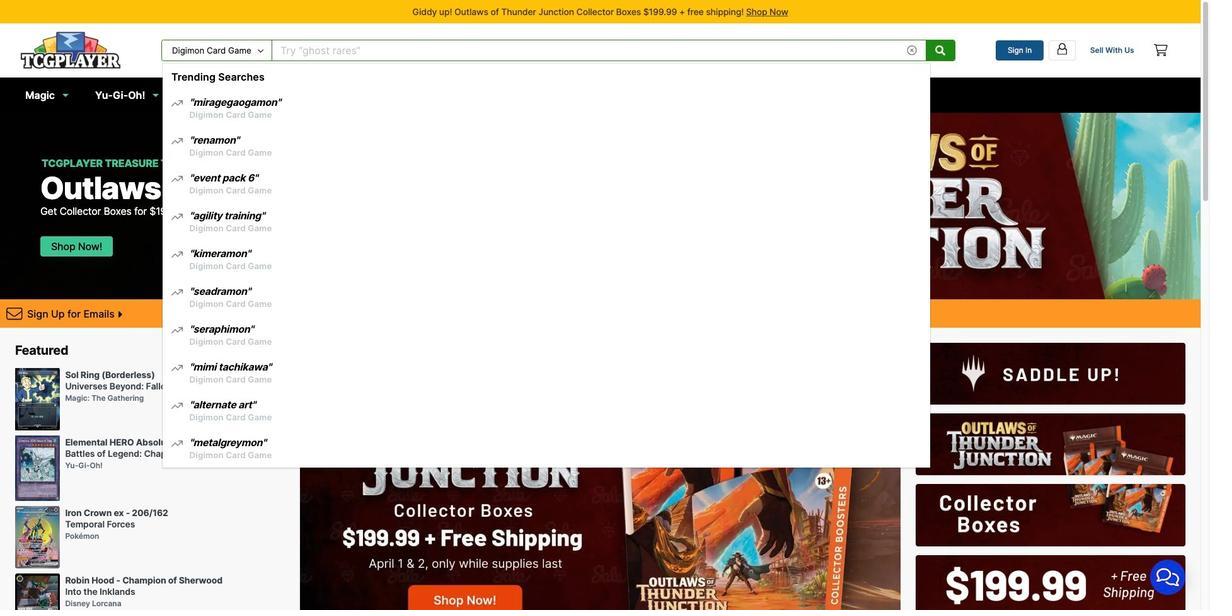 Task type: describe. For each thing, give the bounding box(es) containing it.
4 arrow trend up image from the top
[[171, 325, 183, 336]]

caret right image
[[117, 310, 122, 320]]

3 arrow trend up image from the top
[[171, 288, 183, 298]]

4 arrow trend up image from the top
[[171, 439, 183, 449]]

tcgplayer.com image
[[20, 31, 121, 69]]

Try "ghost rares" text field
[[272, 40, 899, 60]]

submit your search image
[[936, 45, 946, 55]]

elemental hero absolute zero image
[[15, 436, 60, 501]]

2 arrow trend up image from the top
[[171, 174, 183, 184]]

1 arrow trend up image from the top
[[171, 98, 183, 109]]

3 arrow trend up image from the top
[[171, 250, 183, 260]]



Task type: vqa. For each thing, say whether or not it's contained in the screenshot.
iron crown ex - 206/162 'image'
yes



Task type: locate. For each thing, give the bounding box(es) containing it.
envelope image
[[6, 306, 22, 322]]

application
[[1135, 545, 1201, 610]]

user icon image
[[1056, 42, 1069, 55]]

5 arrow trend up image from the top
[[171, 363, 183, 373]]

outlaws of thunder junction treasure trove image
[[300, 343, 901, 610], [916, 343, 1186, 405], [916, 414, 1186, 476], [916, 484, 1186, 546], [916, 555, 1186, 610]]

robin hood - champion of sherwood image
[[15, 574, 60, 610]]

clear the search field image
[[907, 45, 918, 55]]

view your shopping cart image
[[1155, 44, 1168, 56]]

iron crown ex - 206/162 image
[[15, 506, 60, 569]]

arrow trend up image
[[171, 136, 183, 146], [171, 174, 183, 184], [171, 288, 183, 298], [171, 439, 183, 449]]

sol ring (borderless) image
[[15, 368, 60, 431]]

2 arrow trend up image from the top
[[171, 212, 183, 222]]

1 arrow trend up image from the top
[[171, 136, 183, 146]]

6 arrow trend up image from the top
[[171, 401, 183, 411]]

arrow trend up image
[[171, 98, 183, 109], [171, 212, 183, 222], [171, 250, 183, 260], [171, 325, 183, 336], [171, 363, 183, 373], [171, 401, 183, 411]]



